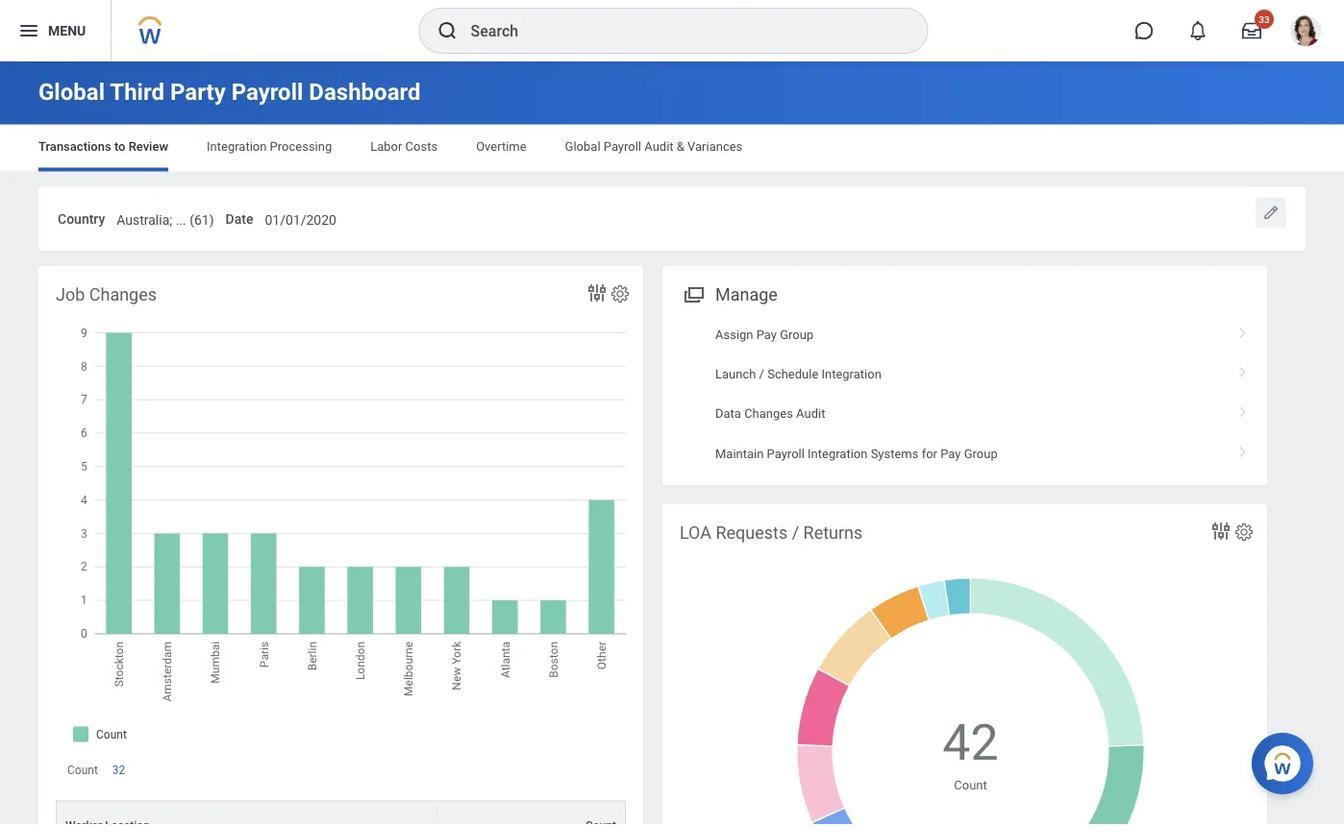 Task type: locate. For each thing, give the bounding box(es) containing it.
returns
[[803, 524, 863, 544]]

0 horizontal spatial group
[[780, 327, 814, 342]]

changes inside job changes element
[[89, 285, 157, 305]]

0 horizontal spatial changes
[[89, 285, 157, 305]]

payroll down data changes audit
[[767, 447, 805, 461]]

0 vertical spatial global
[[38, 78, 105, 106]]

1 vertical spatial chevron right image
[[1231, 400, 1256, 419]]

integration
[[207, 139, 267, 154], [822, 367, 881, 381], [808, 447, 868, 461]]

chevron right image inside "launch / schedule integration" link
[[1231, 360, 1256, 380]]

date element
[[265, 199, 336, 235]]

payroll for maintain
[[767, 447, 805, 461]]

audit inside tab list
[[644, 139, 674, 154]]

profile logan mcneil image
[[1290, 15, 1321, 50]]

chevron right image
[[1231, 320, 1256, 340]]

changes
[[89, 285, 157, 305], [744, 407, 793, 421]]

0 horizontal spatial count
[[67, 764, 98, 777]]

/ left returns
[[792, 524, 799, 544]]

2 vertical spatial payroll
[[767, 447, 805, 461]]

integration down the global third party payroll dashboard
[[207, 139, 267, 154]]

integration left systems
[[808, 447, 868, 461]]

0 horizontal spatial /
[[759, 367, 764, 381]]

global inside tab list
[[565, 139, 600, 154]]

1 vertical spatial pay
[[940, 447, 961, 461]]

1 vertical spatial audit
[[796, 407, 825, 421]]

1 horizontal spatial global
[[565, 139, 600, 154]]

1 vertical spatial global
[[565, 139, 600, 154]]

tab list
[[19, 125, 1325, 172]]

changes inside 'data changes audit' link
[[744, 407, 793, 421]]

edit image
[[1261, 203, 1281, 223]]

transactions
[[38, 139, 111, 154]]

1 chevron right image from the top
[[1231, 360, 1256, 380]]

2 vertical spatial integration
[[808, 447, 868, 461]]

global for global payroll audit & variances
[[565, 139, 600, 154]]

list containing assign pay group
[[662, 315, 1267, 474]]

payroll up integration processing at top
[[231, 78, 303, 106]]

1 horizontal spatial audit
[[796, 407, 825, 421]]

1 vertical spatial integration
[[822, 367, 881, 381]]

changes right job
[[89, 285, 157, 305]]

integration inside maintain payroll integration systems for pay group link
[[808, 447, 868, 461]]

assign
[[715, 327, 753, 342]]

group down 'data changes audit' link
[[964, 447, 998, 461]]

1 vertical spatial /
[[792, 524, 799, 544]]

0 vertical spatial pay
[[756, 327, 777, 342]]

changes for data
[[744, 407, 793, 421]]

configure loa requests / returns image
[[1234, 522, 1255, 543]]

audit for payroll
[[644, 139, 674, 154]]

audit left &
[[644, 139, 674, 154]]

tab list containing transactions to review
[[19, 125, 1325, 172]]

/ inside list
[[759, 367, 764, 381]]

1 horizontal spatial payroll
[[604, 139, 641, 154]]

audit down launch / schedule integration
[[796, 407, 825, 421]]

changes right data
[[744, 407, 793, 421]]

row
[[56, 801, 626, 826]]

payroll inside list
[[767, 447, 805, 461]]

1 horizontal spatial changes
[[744, 407, 793, 421]]

/ right launch
[[759, 367, 764, 381]]

chevron right image
[[1231, 360, 1256, 380], [1231, 400, 1256, 419], [1231, 440, 1256, 459]]

chevron right image for integration
[[1231, 360, 1256, 380]]

menu banner
[[0, 0, 1344, 62]]

0 horizontal spatial global
[[38, 78, 105, 106]]

notifications large image
[[1188, 21, 1208, 40]]

global
[[38, 78, 105, 106], [565, 139, 600, 154]]

0 vertical spatial count
[[67, 764, 98, 777]]

/ inside "element"
[[792, 524, 799, 544]]

assign pay group link
[[662, 315, 1267, 355]]

(61)
[[190, 212, 214, 228]]

australia;
[[117, 212, 172, 228]]

group
[[780, 327, 814, 342], [964, 447, 998, 461]]

launch / schedule integration link
[[662, 355, 1267, 394]]

integration right schedule
[[822, 367, 881, 381]]

chevron right image for systems
[[1231, 440, 1256, 459]]

audit inside list
[[796, 407, 825, 421]]

count
[[67, 764, 98, 777], [954, 779, 987, 793]]

0 vertical spatial integration
[[207, 139, 267, 154]]

costs
[[405, 139, 438, 154]]

1 horizontal spatial /
[[792, 524, 799, 544]]

pay
[[756, 327, 777, 342], [940, 447, 961, 461]]

tab list inside 42 main content
[[19, 125, 1325, 172]]

pay right assign
[[756, 327, 777, 342]]

integration processing
[[207, 139, 332, 154]]

audit
[[644, 139, 674, 154], [796, 407, 825, 421]]

0 vertical spatial chevron right image
[[1231, 360, 1256, 380]]

...
[[176, 212, 186, 228]]

manage
[[715, 285, 778, 305]]

justify image
[[17, 19, 40, 42]]

0 horizontal spatial payroll
[[231, 78, 303, 106]]

1 horizontal spatial count
[[954, 779, 987, 793]]

group up launch / schedule integration
[[780, 327, 814, 342]]

2 chevron right image from the top
[[1231, 400, 1256, 419]]

processing
[[270, 139, 332, 154]]

1 horizontal spatial pay
[[940, 447, 961, 461]]

chevron right image inside maintain payroll integration systems for pay group link
[[1231, 440, 1256, 459]]

payroll
[[231, 78, 303, 106], [604, 139, 641, 154], [767, 447, 805, 461]]

0 vertical spatial /
[[759, 367, 764, 381]]

0 horizontal spatial pay
[[756, 327, 777, 342]]

2 vertical spatial chevron right image
[[1231, 440, 1256, 459]]

0 vertical spatial audit
[[644, 139, 674, 154]]

payroll left &
[[604, 139, 641, 154]]

review
[[129, 139, 168, 154]]

0 horizontal spatial audit
[[644, 139, 674, 154]]

42 main content
[[0, 62, 1344, 826]]

global up transactions
[[38, 78, 105, 106]]

global payroll audit & variances
[[565, 139, 743, 154]]

list
[[662, 315, 1267, 474]]

42 button
[[942, 710, 1002, 777]]

1 vertical spatial count
[[954, 779, 987, 793]]

2 horizontal spatial payroll
[[767, 447, 805, 461]]

01/01/2020 text field
[[265, 200, 336, 234]]

payroll inside tab list
[[604, 139, 641, 154]]

global right overtime at the top left
[[565, 139, 600, 154]]

configure job changes image
[[610, 284, 631, 305]]

0 vertical spatial group
[[780, 327, 814, 342]]

Australia; ... (61) text field
[[117, 200, 214, 234]]

list inside 42 main content
[[662, 315, 1267, 474]]

pay right the for
[[940, 447, 961, 461]]

systems
[[871, 447, 919, 461]]

0 vertical spatial changes
[[89, 285, 157, 305]]

1 vertical spatial payroll
[[604, 139, 641, 154]]

3 chevron right image from the top
[[1231, 440, 1256, 459]]

data changes audit
[[715, 407, 825, 421]]

/
[[759, 367, 764, 381], [792, 524, 799, 544]]

1 vertical spatial changes
[[744, 407, 793, 421]]

42 count
[[942, 714, 999, 793]]

count left 32
[[67, 764, 98, 777]]

count down 42 button
[[954, 779, 987, 793]]

count inside job changes element
[[67, 764, 98, 777]]

1 horizontal spatial group
[[964, 447, 998, 461]]



Task type: describe. For each thing, give the bounding box(es) containing it.
for
[[922, 447, 937, 461]]

labor
[[370, 139, 402, 154]]

transactions to review
[[38, 139, 168, 154]]

changes for job
[[89, 285, 157, 305]]

integration inside "launch / schedule integration" link
[[822, 367, 881, 381]]

data
[[715, 407, 741, 421]]

chevron right image inside 'data changes audit' link
[[1231, 400, 1256, 419]]

33
[[1259, 13, 1270, 25]]

country element
[[117, 199, 214, 235]]

1 vertical spatial group
[[964, 447, 998, 461]]

integration inside tab list
[[207, 139, 267, 154]]

party
[[170, 78, 226, 106]]

date
[[226, 211, 253, 227]]

maintain
[[715, 447, 764, 461]]

assign pay group
[[715, 327, 814, 342]]

menu button
[[0, 0, 111, 62]]

menu group image
[[680, 281, 706, 307]]

global for global third party payroll dashboard
[[38, 78, 105, 106]]

global third party payroll dashboard
[[38, 78, 421, 106]]

42
[[942, 714, 999, 772]]

launch / schedule integration
[[715, 367, 881, 381]]

dashboard
[[309, 78, 421, 106]]

variances
[[687, 139, 743, 154]]

data changes audit link
[[662, 394, 1267, 434]]

job changes
[[56, 285, 157, 305]]

country
[[58, 211, 105, 227]]

australia; ... (61)
[[117, 212, 214, 228]]

job changes element
[[38, 267, 643, 826]]

Search Workday  search field
[[471, 10, 888, 52]]

loa
[[680, 524, 711, 544]]

search image
[[436, 19, 459, 42]]

&
[[677, 139, 684, 154]]

launch
[[715, 367, 756, 381]]

third
[[110, 78, 164, 106]]

33 button
[[1231, 10, 1274, 52]]

audit for changes
[[796, 407, 825, 421]]

01/01/2020
[[265, 212, 336, 228]]

maintain payroll integration systems for pay group
[[715, 447, 998, 461]]

32 button
[[112, 763, 128, 778]]

overtime
[[476, 139, 526, 154]]

maintain payroll integration systems for pay group link
[[662, 434, 1267, 474]]

loa requests / returns
[[680, 524, 863, 544]]

row inside job changes element
[[56, 801, 626, 826]]

count inside the "42 count"
[[954, 779, 987, 793]]

0 vertical spatial payroll
[[231, 78, 303, 106]]

inbox large image
[[1242, 21, 1261, 40]]

to
[[114, 139, 125, 154]]

32
[[112, 764, 125, 777]]

configure and view chart data image
[[586, 282, 609, 305]]

configure and view chart data image
[[1209, 520, 1233, 543]]

labor costs
[[370, 139, 438, 154]]

loa requests / returns element
[[662, 505, 1267, 826]]

menu
[[48, 23, 86, 39]]

job
[[56, 285, 85, 305]]

payroll for global
[[604, 139, 641, 154]]

schedule
[[767, 367, 818, 381]]

requests
[[716, 524, 788, 544]]



Task type: vqa. For each thing, say whether or not it's contained in the screenshot.
History
no



